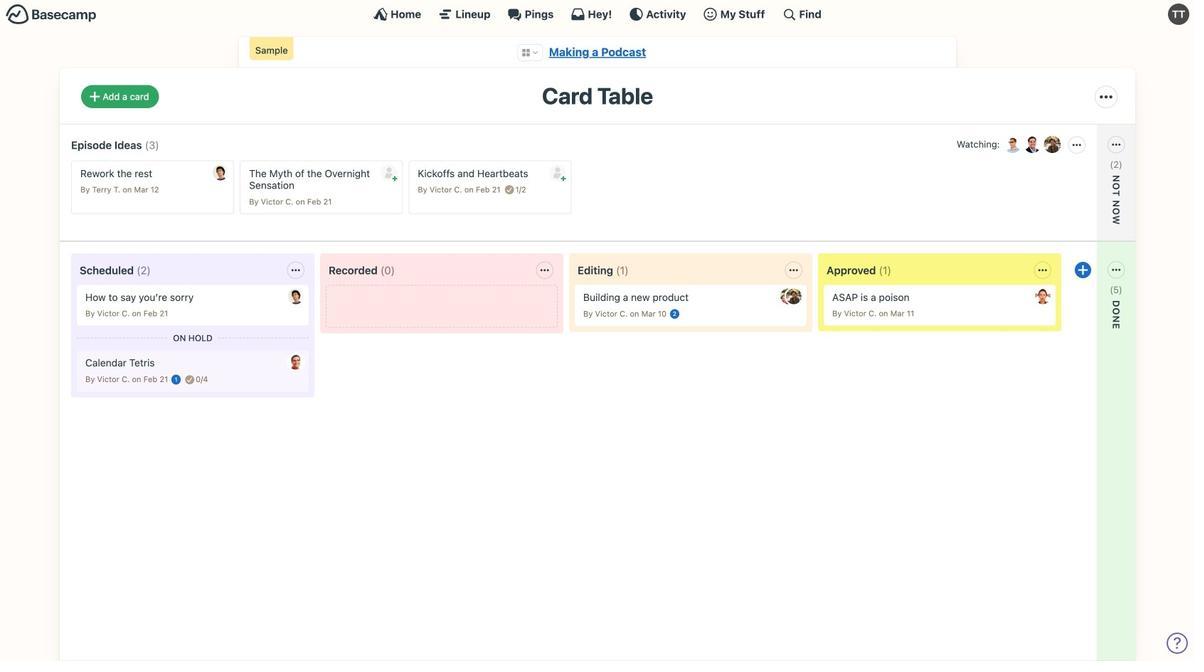 Task type: vqa. For each thing, say whether or not it's contained in the screenshot.
the Josh Fiske image
yes



Task type: describe. For each thing, give the bounding box(es) containing it.
keyboard shortcut: ⌘ + / image
[[783, 7, 797, 21]]

nicole katz image
[[1043, 134, 1063, 154]]

josh fiske image
[[1023, 134, 1043, 154]]

on mar 12 element
[[123, 185, 159, 194]]

nicole katz image
[[787, 289, 802, 304]]

main element
[[0, 0, 1196, 28]]

jared davis image
[[213, 165, 229, 180]]

on mar 10 element
[[630, 309, 667, 319]]

annie bryan image
[[1036, 289, 1051, 304]]

on mar 11 element
[[879, 309, 915, 318]]

switch accounts image
[[6, 4, 97, 26]]



Task type: locate. For each thing, give the bounding box(es) containing it.
terry turtle image
[[1169, 4, 1190, 25]]

None submit
[[381, 164, 398, 181], [550, 164, 567, 181], [1022, 182, 1122, 200], [1022, 307, 1122, 325], [381, 164, 398, 181], [550, 164, 567, 181], [1022, 182, 1122, 200], [1022, 307, 1122, 325]]

jared davis image
[[288, 289, 304, 304]]

on feb 21 element
[[465, 185, 501, 194], [296, 197, 332, 206], [132, 309, 168, 318], [132, 375, 168, 384]]

jennifer young image
[[781, 289, 797, 304]]

breadcrumb element
[[239, 37, 957, 68]]

victor cooper image
[[1003, 134, 1023, 154]]

steve marsh image
[[288, 354, 304, 370]]



